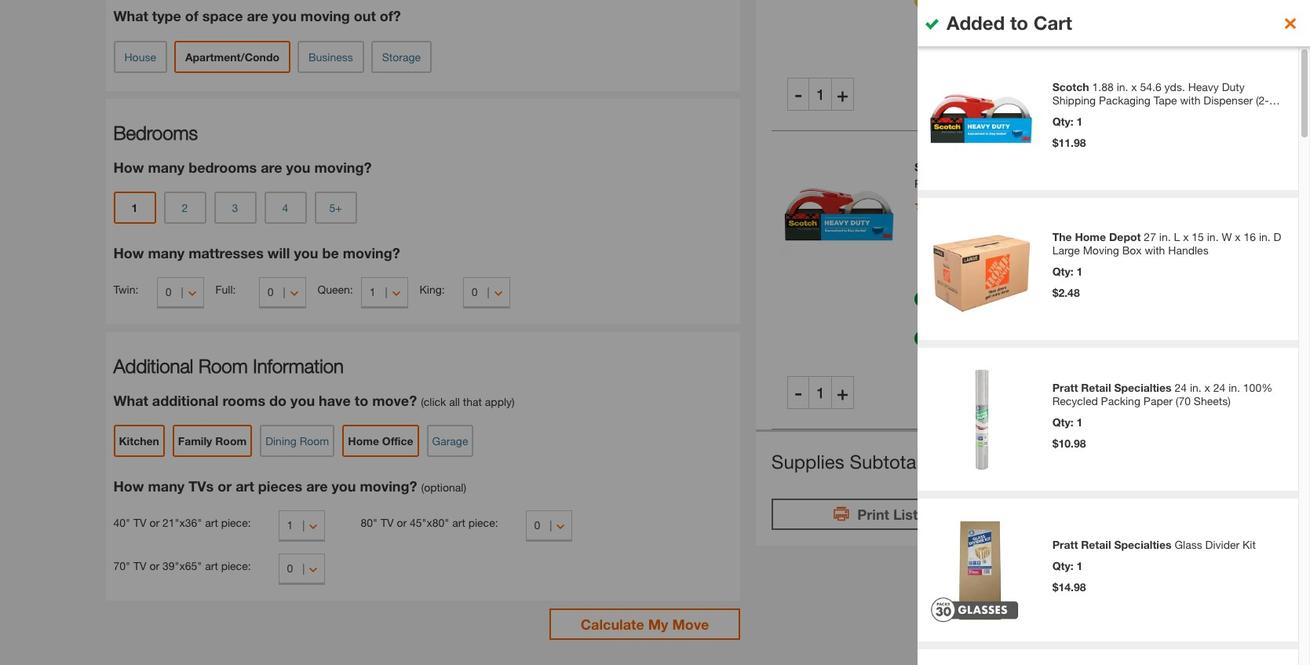 Task type: locate. For each thing, give the bounding box(es) containing it.
tv right 80"
[[381, 516, 394, 529]]

45"x80"
[[410, 516, 449, 529]]

garage
[[432, 434, 468, 447]]

1 vertical spatial 1
[[370, 285, 376, 298]]

2 how from the top
[[113, 244, 144, 262]]

- button for first + 'button' from the top
[[788, 77, 810, 110]]

(
[[919, 225, 922, 238]]

room up rooms
[[199, 355, 248, 377]]

1 vertical spatial $
[[919, 247, 932, 275]]

0 vertical spatial delivery
[[937, 30, 976, 44]]

storage button
[[371, 41, 432, 73]]

1 button
[[113, 192, 156, 224], [361, 277, 408, 309], [278, 510, 325, 542]]

0 vertical spatial item
[[1127, 93, 1149, 106]]

stretchy image image
[[834, 507, 850, 521]]

print list
[[858, 505, 918, 523]]

piece: right 45"x80"
[[469, 516, 498, 529]]

$ left the 99
[[922, 225, 928, 238]]

1 right queen:
[[370, 285, 376, 298]]

piece: right 21"x36" at the left
[[221, 516, 251, 529]]

art for 21"x36"
[[205, 516, 218, 529]]

1 vertical spatial remove item button
[[1055, 384, 1178, 413]]

or left "39"x65""
[[150, 559, 160, 573]]

delivery up free
[[938, 329, 977, 342]]

room right family
[[215, 434, 247, 447]]

1.88 in. x 54.6 yds. heavy duty shipping packaging tape with dispenser (2-pack) image
[[780, 154, 899, 274]]

1
[[132, 201, 138, 214], [370, 285, 376, 298], [287, 518, 293, 532]]

piece:
[[221, 516, 251, 529], [469, 516, 498, 529], [221, 559, 251, 573]]

1 button down how many tvs or art pieces are you moving? (optional)
[[278, 510, 325, 542]]

what up kitchen
[[113, 392, 148, 409]]

1 button for 40" tv or 21"x36" art piece:
[[278, 510, 325, 542]]

0 vertical spatial what
[[113, 7, 148, 24]]

limited stock for pickup image for delivery
[[915, 32, 930, 45]]

business
[[309, 50, 353, 63]]

3 button
[[214, 192, 256, 224]]

room for dining
[[300, 434, 329, 447]]

2 + button from the top
[[832, 376, 854, 409]]

0 vertical spatial 1
[[132, 201, 138, 214]]

-
[[795, 83, 802, 105], [795, 381, 802, 403]]

rooms
[[223, 392, 266, 409]]

or
[[218, 477, 232, 495], [150, 516, 160, 529], [397, 516, 407, 529], [150, 559, 160, 573]]

40" tv or 21"x36" art piece:
[[113, 516, 251, 529]]

how many bedrooms are you moving?
[[113, 159, 372, 176]]

move?
[[372, 392, 417, 409]]

1 vertical spatial are
[[261, 159, 282, 176]]

1 button left 2 at the left top of the page
[[113, 192, 156, 224]]

1 - button from the top
[[788, 77, 810, 110]]

tv right 70"
[[133, 559, 146, 573]]

dining
[[266, 434, 297, 447]]

0 vertical spatial $
[[922, 225, 928, 238]]

1 many from the top
[[148, 159, 185, 176]]

how many mattresses will you be moving?
[[113, 244, 400, 262]]

54.6
[[1004, 160, 1025, 173]]

3 many from the top
[[148, 477, 185, 495]]

many left tvs
[[148, 477, 185, 495]]

0 button for full:
[[259, 277, 306, 309]]

1 remove item from the top
[[1084, 93, 1149, 106]]

room
[[199, 355, 248, 377], [215, 434, 247, 447], [300, 434, 329, 447]]

0 horizontal spatial to
[[355, 392, 368, 409]]

0 vertical spatial - button
[[788, 77, 810, 110]]

university
[[961, 9, 1010, 22]]

are up 4 "button"
[[261, 159, 282, 176]]

art right 21"x36" at the left
[[205, 516, 218, 529]]

1 vertical spatial remove item
[[1084, 391, 1149, 404]]

2 horizontal spatial 1 button
[[361, 277, 408, 309]]

1 vertical spatial moving?
[[343, 244, 400, 262]]

0 vertical spatial remove item button
[[1055, 85, 1178, 114]]

21"x36"
[[163, 516, 202, 529]]

0 vertical spatial limited stock for pickup image
[[915, 0, 931, 8]]

2 - button from the top
[[788, 376, 810, 409]]

what type of space are you moving out of?
[[113, 7, 401, 24]]

how for how many mattresses will you be moving?
[[113, 244, 144, 262]]

delivery free
[[938, 329, 977, 359]]

university link
[[961, 9, 1010, 22]]

remove item for 2nd + 'button'
[[1084, 391, 1149, 404]]

2 vertical spatial are
[[306, 477, 328, 495]]

additional
[[113, 355, 193, 377]]

1 vertical spatial + button
[[832, 376, 854, 409]]

1 vertical spatial 1 button
[[361, 277, 408, 309]]

piece: for 80" tv or 45"x80" art piece:
[[469, 516, 498, 529]]

1 left 2 at the left top of the page
[[132, 201, 138, 214]]

supplies subtotal
[[772, 450, 921, 472]]

you right do
[[291, 392, 315, 409]]

tape
[[970, 176, 993, 190]]

1 horizontal spatial 1 button
[[278, 510, 325, 542]]

how up twin:
[[113, 244, 144, 262]]

1 down how many tvs or art pieces are you moving? (optional)
[[287, 518, 293, 532]]

you for are
[[286, 159, 311, 176]]

tv right 40"
[[133, 516, 146, 529]]

full:
[[216, 283, 236, 296]]

many
[[148, 159, 185, 176], [148, 244, 185, 262], [148, 477, 185, 495]]

1 vertical spatial +
[[837, 381, 849, 403]]

how many tvs or art pieces are you moving? (optional)
[[113, 477, 467, 495]]

2 vertical spatial 1
[[287, 518, 293, 532]]

how
[[113, 159, 144, 176], [113, 244, 144, 262], [113, 477, 144, 495]]

1 vertical spatial remove
[[1084, 391, 1124, 404]]

delivery up the unavailable
[[937, 30, 976, 44]]

1 button left king:
[[361, 277, 408, 309]]

2 what from the top
[[113, 392, 148, 409]]

3 how from the top
[[113, 477, 144, 495]]

space
[[203, 7, 243, 24]]

1 + button from the top
[[832, 77, 854, 110]]

moving?
[[315, 159, 372, 176], [343, 244, 400, 262], [360, 477, 417, 495]]

supplies
[[772, 450, 845, 472]]

$ down ( $
[[919, 247, 932, 275]]

feedback link image
[[1290, 265, 1311, 350]]

bedrooms
[[189, 159, 257, 176]]

1 vertical spatial item
[[1127, 391, 1149, 404]]

1 vertical spatial limited stock for pickup image
[[915, 32, 930, 45]]

2
[[182, 201, 188, 214]]

tv
[[133, 516, 146, 529], [381, 516, 394, 529], [133, 559, 146, 573]]

item
[[1127, 93, 1149, 106], [1127, 391, 1149, 404]]

moving? up 5+
[[315, 159, 372, 176]]

you left be
[[294, 244, 318, 262]]

1 what from the top
[[113, 7, 148, 24]]

0 vertical spatial +
[[837, 83, 849, 105]]

that
[[463, 395, 482, 408]]

limited stock for pickup image for visit
[[915, 0, 931, 8]]

2 vertical spatial how
[[113, 477, 144, 495]]

mattresses
[[189, 244, 264, 262]]

how for how many bedrooms are you moving?
[[113, 159, 144, 176]]

or left 21"x36" at the left
[[150, 516, 160, 529]]

information
[[253, 355, 344, 377]]

0 vertical spatial to
[[1013, 9, 1022, 22]]

art for 45"x80"
[[453, 516, 466, 529]]

you
[[272, 7, 297, 24], [286, 159, 311, 176], [294, 244, 318, 262], [291, 392, 315, 409], [332, 477, 356, 495]]

2 remove from the top
[[1084, 391, 1124, 404]]

0 button for twin:
[[157, 277, 204, 309]]

how down bedrooms
[[113, 159, 144, 176]]

2 remove item from the top
[[1084, 391, 1149, 404]]

piece: right "39"x65""
[[221, 559, 251, 573]]

1 for queen:
[[370, 285, 376, 298]]

2 remove item button from the top
[[1055, 384, 1178, 413]]

2 many from the top
[[148, 244, 185, 262]]

how up 40"
[[113, 477, 144, 495]]

( $
[[919, 225, 928, 238]]

0 vertical spatial many
[[148, 159, 185, 176]]

70"
[[113, 559, 130, 573]]

heavy
[[1052, 160, 1082, 173]]

4
[[282, 201, 289, 214]]

art left pieces
[[236, 477, 254, 495]]

1 vertical spatial what
[[113, 392, 148, 409]]

room right dining
[[300, 434, 329, 447]]

0 horizontal spatial 1
[[132, 201, 138, 214]]

2 vertical spatial 1 button
[[278, 510, 325, 542]]

moving? up 80"
[[360, 477, 417, 495]]

are right "space"
[[247, 7, 268, 24]]

1 horizontal spatial 1
[[287, 518, 293, 532]]

2 horizontal spatial 1
[[370, 285, 376, 298]]

80"
[[361, 516, 378, 529]]

0 for king:
[[472, 285, 478, 298]]

remove item button
[[1055, 85, 1178, 114], [1055, 384, 1178, 413]]

1.88
[[956, 160, 977, 173]]

remove
[[1084, 93, 1124, 106], [1084, 391, 1124, 404]]

2 limited stock for pickup image from the top
[[915, 32, 930, 45]]

many for mattresses
[[148, 244, 185, 262]]

99 /roll )
[[937, 225, 974, 238]]

pickup
[[938, 289, 972, 303]]

1 vertical spatial to
[[355, 392, 368, 409]]

1 vertical spatial delivery
[[938, 329, 977, 342]]

what left type
[[113, 7, 148, 24]]

are
[[247, 7, 268, 24], [261, 159, 282, 176], [306, 477, 328, 495]]

2 vertical spatial many
[[148, 477, 185, 495]]

2 + from the top
[[837, 381, 849, 403]]

1 - from the top
[[795, 83, 802, 105]]

do
[[269, 392, 287, 409]]

+ button
[[832, 77, 854, 110], [832, 376, 854, 409]]

0 vertical spatial are
[[247, 7, 268, 24]]

1 limited stock for pickup image from the top
[[915, 0, 931, 8]]

0 button for king:
[[463, 277, 510, 309]]

tv for 70"
[[133, 559, 146, 573]]

all
[[449, 395, 460, 408]]

my
[[648, 616, 669, 633]]

delivery for free
[[938, 329, 977, 342]]

moving? right be
[[343, 244, 400, 262]]

10
[[938, 307, 950, 321]]

delivery inside delivery unavailable
[[937, 30, 976, 44]]

(2-
[[1072, 176, 1085, 190]]

are right pieces
[[306, 477, 328, 495]]

art right 45"x80"
[[453, 516, 466, 529]]

tvs
[[189, 477, 214, 495]]

or left 45"x80"
[[397, 516, 407, 529]]

tv for 80"
[[381, 516, 394, 529]]

0 for 80" tv or 45"x80" art piece:
[[534, 518, 541, 532]]

many down bedrooms
[[148, 159, 185, 176]]

type
[[152, 7, 181, 24]]

bedrooms
[[113, 122, 198, 144]]

1 vertical spatial -
[[795, 381, 802, 403]]

apartment/condo button
[[174, 41, 291, 73]]

office
[[382, 434, 414, 447]]

art right "39"x65""
[[205, 559, 218, 573]]

$
[[922, 225, 928, 238], [919, 247, 932, 275]]

garage button
[[427, 425, 474, 457]]

family room button
[[173, 425, 252, 457]]

apply)
[[485, 395, 515, 408]]

out
[[354, 7, 376, 24]]

to right have
[[355, 392, 368, 409]]

1 vertical spatial how
[[113, 244, 144, 262]]

0 vertical spatial remove item
[[1084, 93, 1149, 106]]

dining room button
[[260, 425, 335, 457]]

1 remove from the top
[[1084, 93, 1124, 106]]

0 button for 70" tv or 39"x65" art piece:
[[278, 554, 325, 585]]

or for 40" tv or 21"x36" art piece:
[[150, 516, 160, 529]]

you up 4
[[286, 159, 311, 176]]

1 vertical spatial - button
[[788, 376, 810, 409]]

limited stock for pickup image
[[915, 0, 931, 8], [915, 32, 930, 45]]

to left check
[[1013, 9, 1022, 22]]

1 remove item button from the top
[[1055, 85, 1178, 114]]

1 vertical spatial many
[[148, 244, 185, 262]]

0 vertical spatial remove
[[1084, 93, 1124, 106]]

None field
[[810, 77, 832, 110], [810, 376, 832, 409], [810, 77, 832, 110], [810, 376, 832, 409]]

1 how from the top
[[113, 159, 144, 176]]

2 item from the top
[[1127, 391, 1149, 404]]

0 horizontal spatial 1 button
[[113, 192, 156, 224]]

0 vertical spatial + button
[[832, 77, 854, 110]]

piece: for 70" tv or 39"x65" art piece:
[[221, 559, 251, 573]]

many down 2 button
[[148, 244, 185, 262]]

0 vertical spatial -
[[795, 83, 802, 105]]

0 vertical spatial how
[[113, 159, 144, 176]]

duty
[[1086, 160, 1108, 173]]

1 item from the top
[[1127, 93, 1149, 106]]



Task type: vqa. For each thing, say whether or not it's contained in the screenshot.
Queen:
yes



Task type: describe. For each thing, give the bounding box(es) containing it.
house
[[124, 50, 156, 63]]

0 for full:
[[268, 285, 274, 298]]

remove item button for first + 'button' from the top
[[1055, 85, 1178, 114]]

will
[[268, 244, 290, 262]]

0 vertical spatial moving?
[[315, 159, 372, 176]]

art for 39"x65"
[[205, 559, 218, 573]]

1 + from the top
[[837, 83, 849, 105]]

you for will
[[294, 244, 318, 262]]

be
[[322, 244, 339, 262]]

print
[[858, 505, 890, 523]]

tv for 40"
[[133, 516, 146, 529]]

1 horizontal spatial to
[[1013, 9, 1022, 22]]

king:
[[420, 283, 445, 296]]

/roll
[[952, 225, 971, 238]]

5+
[[329, 201, 342, 214]]

unavailable
[[937, 47, 994, 60]]

what for what additional rooms do you have to move? (click all that apply)
[[113, 392, 148, 409]]

free
[[938, 345, 959, 359]]

remove for first + 'button' from the top
[[1084, 93, 1124, 106]]

dispenser
[[1020, 176, 1069, 190]]

0 for 70" tv or 39"x65" art piece:
[[287, 562, 293, 575]]

available for pickup image
[[915, 291, 931, 307]]

pickup 10 in stock at
[[938, 289, 1007, 321]]

remove for 2nd + 'button'
[[1084, 391, 1124, 404]]

availability
[[1058, 9, 1109, 22]]

80" tv or 45"x80" art piece:
[[361, 516, 498, 529]]

.
[[958, 247, 965, 275]]

remove item button for 2nd + 'button'
[[1055, 384, 1178, 413]]

room for additional
[[199, 355, 248, 377]]

of
[[185, 7, 199, 24]]

11
[[932, 247, 958, 275]]

98
[[965, 247, 991, 275]]

1.88 in. x 54.6 yds. heavy duty shipping packaging tape with dispenser (2-pack)
[[915, 160, 1155, 190]]

family room
[[178, 434, 247, 447]]

remove item for first + 'button' from the top
[[1084, 93, 1149, 106]]

what additional rooms do you have to move? (click all that apply)
[[113, 392, 515, 409]]

shipping
[[1111, 160, 1155, 173]]

0 vertical spatial 1 button
[[113, 192, 156, 224]]

delivery for unavailable
[[937, 30, 976, 44]]

visit
[[938, 9, 958, 22]]

additional
[[152, 392, 219, 409]]

apartment/condo
[[185, 50, 280, 63]]

)
[[971, 225, 974, 238]]

1 for 40" tv or 21"x36" art piece:
[[287, 518, 293, 532]]

2 vertical spatial moving?
[[360, 477, 417, 495]]

have
[[319, 392, 351, 409]]

scotch
[[915, 160, 952, 173]]

stock
[[965, 307, 992, 321]]

5+ button
[[315, 192, 357, 224]]

or for 80" tv or 45"x80" art piece:
[[397, 516, 407, 529]]

at
[[995, 307, 1004, 321]]

1 button for queen:
[[361, 277, 408, 309]]

70" tv or 39"x65" art piece:
[[113, 559, 251, 573]]

pieces
[[258, 477, 302, 495]]

subtotal
[[850, 450, 921, 472]]

39"x65"
[[163, 559, 202, 573]]

(optional)
[[421, 481, 467, 494]]

dining room
[[266, 434, 329, 447]]

with
[[996, 176, 1017, 190]]

item for first + 'button' from the top's remove item button
[[1127, 93, 1149, 106]]

$ 11 . 98 /package
[[919, 247, 1040, 275]]

twin:
[[113, 283, 139, 296]]

check
[[1026, 9, 1055, 22]]

family
[[178, 434, 212, 447]]

in
[[953, 307, 962, 321]]

item for remove item button corresponding to 2nd + 'button'
[[1127, 391, 1149, 404]]

x
[[995, 160, 1001, 173]]

40"
[[113, 516, 130, 529]]

3
[[232, 201, 238, 214]]

2 - from the top
[[795, 381, 802, 403]]

you left 'moving' at the top left of page
[[272, 7, 297, 24]]

2 button
[[164, 192, 206, 224]]

calculate my move
[[581, 616, 709, 633]]

business button
[[298, 41, 364, 73]]

99
[[937, 225, 949, 238]]

queen:
[[318, 283, 353, 296]]

home office button
[[343, 425, 419, 457]]

additional room information
[[113, 355, 344, 377]]

of?
[[380, 7, 401, 24]]

home office
[[348, 434, 414, 447]]

or for 70" tv or 39"x65" art piece:
[[150, 559, 160, 573]]

piece: for 40" tv or 21"x36" art piece:
[[221, 516, 251, 529]]

storage
[[382, 50, 421, 63]]

calculate my move button
[[550, 609, 740, 640]]

calculate
[[581, 616, 645, 633]]

moving
[[301, 7, 350, 24]]

/package
[[994, 259, 1040, 272]]

delivery unavailable
[[937, 30, 994, 60]]

what for what type of space are you moving out of?
[[113, 7, 148, 24]]

home
[[348, 434, 379, 447]]

0 for twin:
[[165, 285, 172, 298]]

art for or
[[236, 477, 254, 495]]

available shipping image
[[915, 330, 931, 346]]

pack)
[[1085, 176, 1113, 190]]

you down home
[[332, 477, 356, 495]]

4 button
[[264, 192, 307, 224]]

- button for 2nd + 'button'
[[788, 376, 810, 409]]

or right tvs
[[218, 477, 232, 495]]

0 button for 80" tv or 45"x80" art piece:
[[526, 510, 573, 542]]

you for do
[[291, 392, 315, 409]]

list
[[894, 505, 918, 523]]

many for tvs
[[148, 477, 185, 495]]

room for family
[[215, 434, 247, 447]]

many for bedrooms
[[148, 159, 185, 176]]



